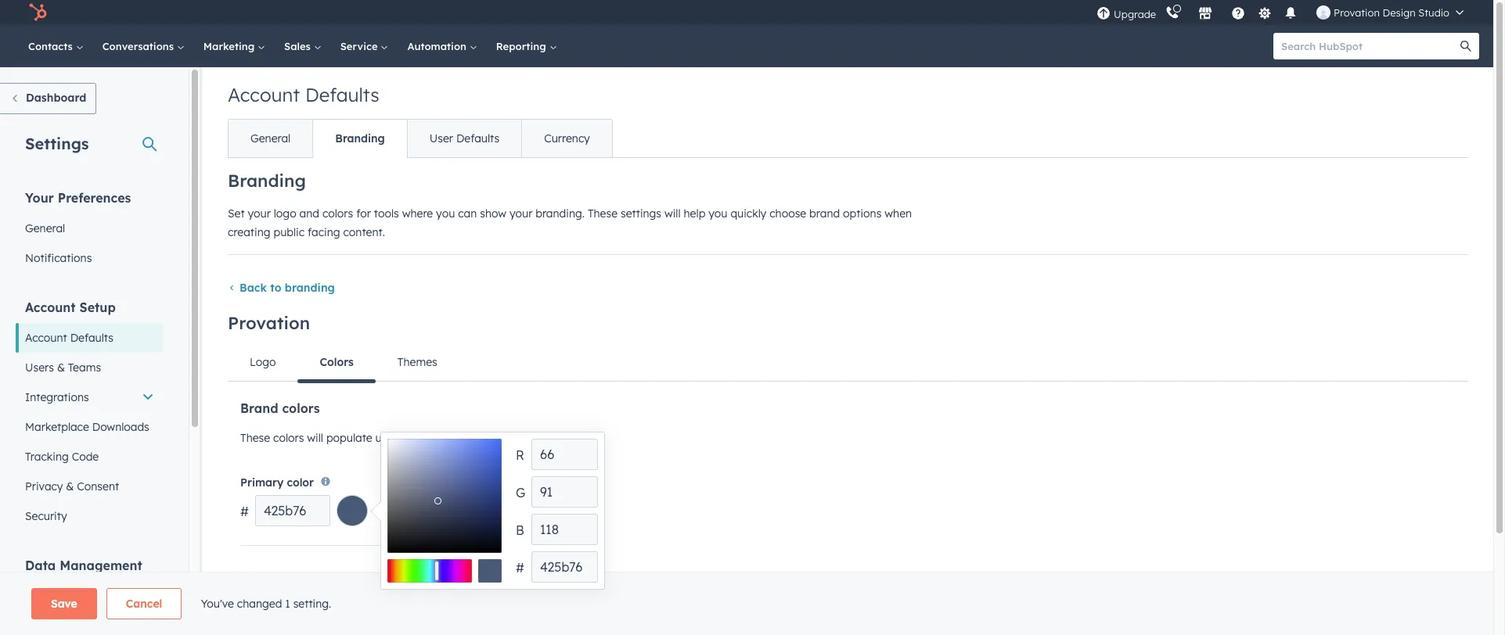 Task type: describe. For each thing, give the bounding box(es) containing it.
brand colors
[[240, 401, 320, 416]]

marketplace downloads link
[[16, 412, 164, 442]]

setting.
[[293, 597, 331, 611]]

import colors from url
[[254, 607, 388, 621]]

1 horizontal spatial #
[[516, 560, 524, 576]]

where
[[402, 207, 433, 221]]

properties
[[25, 589, 78, 603]]

help image
[[1231, 7, 1245, 21]]

you've
[[201, 597, 234, 611]]

g
[[516, 485, 525, 501]]

b
[[516, 523, 524, 538]]

r
[[516, 448, 524, 463]]

provation for provation design studio
[[1334, 6, 1380, 19]]

set your logo and colors for tools where you can show your branding. these settings will help you quickly choose brand options when creating public facing content.
[[228, 207, 912, 239]]

privacy
[[25, 480, 63, 494]]

all
[[497, 431, 509, 445]]

design
[[1383, 6, 1416, 19]]

cancel button
[[106, 589, 182, 620]]

automation link
[[398, 25, 487, 67]]

hubspot image
[[28, 3, 47, 22]]

cancel
[[126, 597, 162, 611]]

help button
[[1225, 0, 1252, 25]]

colors link
[[298, 344, 376, 383]]

navigation containing general
[[228, 119, 613, 158]]

settings
[[25, 134, 89, 153]]

1 vertical spatial color
[[287, 476, 314, 490]]

you've changed 1 setting.
[[201, 597, 331, 611]]

users
[[25, 361, 54, 375]]

account for branding
[[228, 83, 300, 106]]

will inside set your logo and colors for tools where you can show your branding. these settings will help you quickly choose brand options when creating public facing content.
[[664, 207, 681, 221]]

logo
[[250, 355, 276, 369]]

upgrade
[[1114, 7, 1156, 20]]

james peterson image
[[1317, 5, 1331, 20]]

show
[[480, 207, 506, 221]]

marketplace downloads
[[25, 420, 149, 434]]

save
[[51, 597, 77, 611]]

security link
[[16, 502, 164, 531]]

service link
[[331, 25, 398, 67]]

colors"
[[447, 431, 482, 445]]

2 vertical spatial account
[[25, 331, 67, 345]]

url
[[366, 607, 388, 621]]

marketing
[[203, 40, 258, 52]]

integrations
[[25, 391, 89, 405]]

integrations button
[[16, 383, 164, 412]]

data management element
[[16, 557, 164, 636]]

menu containing provation design studio
[[1095, 0, 1475, 25]]

& for privacy
[[66, 480, 74, 494]]

1 horizontal spatial color
[[512, 431, 537, 445]]

1 you from the left
[[436, 207, 455, 221]]

themes link
[[376, 344, 459, 381]]

save button
[[31, 589, 97, 620]]

and
[[299, 207, 319, 221]]

general for account
[[250, 131, 291, 146]]

reporting
[[496, 40, 549, 52]]

notifications button
[[1277, 0, 1304, 25]]

brand
[[809, 207, 840, 221]]

colors for import
[[300, 607, 333, 621]]

for
[[356, 207, 371, 221]]

populate
[[326, 431, 372, 445]]

privacy & consent
[[25, 480, 119, 494]]

search button
[[1453, 33, 1479, 59]]

setup
[[79, 300, 116, 315]]

account defaults link
[[16, 323, 164, 353]]

users & teams link
[[16, 353, 164, 383]]

upgrade image
[[1097, 7, 1111, 21]]

branding link
[[312, 120, 407, 157]]

objects button
[[16, 611, 164, 636]]

currency
[[544, 131, 590, 146]]

user
[[430, 131, 453, 146]]

set
[[228, 207, 245, 221]]

options
[[843, 207, 882, 221]]

management
[[60, 558, 142, 574]]

settings link
[[1255, 4, 1274, 21]]

account defaults inside account defaults link
[[25, 331, 113, 345]]

logo
[[274, 207, 296, 221]]

2 you from the left
[[709, 207, 727, 221]]

general link for account
[[229, 120, 312, 157]]

data management
[[25, 558, 142, 574]]

marketplaces image
[[1198, 7, 1212, 21]]

0 horizontal spatial branding
[[228, 170, 306, 192]]

dashboard
[[26, 91, 86, 105]]

0 horizontal spatial #
[[240, 504, 249, 520]]



Task type: locate. For each thing, give the bounding box(es) containing it.
# down primary
[[240, 504, 249, 520]]

provation right james peterson image
[[1334, 6, 1380, 19]]

2 horizontal spatial defaults
[[456, 131, 500, 146]]

account left the setup
[[25, 300, 76, 315]]

0 horizontal spatial general
[[25, 221, 65, 236]]

1 vertical spatial account defaults
[[25, 331, 113, 345]]

will left help
[[664, 207, 681, 221]]

you right help
[[709, 207, 727, 221]]

account down the marketing link
[[228, 83, 300, 106]]

0 vertical spatial these
[[588, 207, 618, 221]]

from
[[336, 607, 362, 621]]

color up r
[[512, 431, 537, 445]]

your preferences
[[25, 190, 131, 206]]

currency link
[[521, 120, 612, 157]]

colors up the facing at the top
[[322, 207, 353, 221]]

1 vertical spatial provation
[[228, 312, 310, 334]]

0 horizontal spatial these
[[240, 431, 270, 445]]

defaults for user defaults link
[[456, 131, 500, 146]]

#
[[240, 504, 249, 520], [516, 560, 524, 576]]

colors for these
[[273, 431, 304, 445]]

dashboard link
[[0, 83, 97, 114]]

colors inside button
[[300, 607, 333, 621]]

1 horizontal spatial your
[[509, 207, 533, 221]]

search image
[[1460, 41, 1471, 52]]

tab list containing logo
[[228, 344, 1468, 383]]

consent
[[77, 480, 119, 494]]

reporting link
[[487, 25, 566, 67]]

preferences
[[58, 190, 131, 206]]

0 vertical spatial #
[[240, 504, 249, 520]]

provation for provation
[[228, 312, 310, 334]]

notifications image
[[1284, 7, 1298, 21]]

0 horizontal spatial will
[[307, 431, 323, 445]]

contacts
[[28, 40, 76, 52]]

colors right 1
[[300, 607, 333, 621]]

hubspot link
[[19, 3, 59, 22]]

1 vertical spatial will
[[307, 431, 323, 445]]

1 vertical spatial defaults
[[456, 131, 500, 146]]

back to branding
[[239, 281, 335, 295]]

import colors from url button
[[240, 604, 388, 625]]

your preferences element
[[16, 189, 164, 273]]

general link up logo
[[229, 120, 312, 157]]

0 horizontal spatial provation
[[228, 312, 310, 334]]

0 vertical spatial provation
[[1334, 6, 1380, 19]]

colors inside set your logo and colors for tools where you can show your branding. these settings will help you quickly choose brand options when creating public facing content.
[[322, 207, 353, 221]]

your up creating
[[248, 207, 271, 221]]

account
[[228, 83, 300, 106], [25, 300, 76, 315], [25, 331, 67, 345]]

provation inside popup button
[[1334, 6, 1380, 19]]

defaults right user
[[456, 131, 500, 146]]

1 vertical spatial general
[[25, 221, 65, 236]]

2 your from the left
[[509, 207, 533, 221]]

general down your
[[25, 221, 65, 236]]

you left can
[[436, 207, 455, 221]]

0 vertical spatial branding
[[335, 131, 385, 146]]

these
[[588, 207, 618, 221], [240, 431, 270, 445]]

1
[[285, 597, 290, 611]]

account defaults
[[228, 83, 379, 106], [25, 331, 113, 345]]

color
[[512, 431, 537, 445], [287, 476, 314, 490]]

branding
[[285, 281, 335, 295]]

quickly
[[731, 207, 766, 221]]

to
[[270, 281, 281, 295]]

provation design studio button
[[1307, 0, 1473, 25]]

users & teams
[[25, 361, 101, 375]]

conversations
[[102, 40, 177, 52]]

color up "primary color" text box
[[287, 476, 314, 490]]

1 horizontal spatial account defaults
[[228, 83, 379, 106]]

& for users
[[57, 361, 65, 375]]

& right privacy
[[66, 480, 74, 494]]

0 vertical spatial &
[[57, 361, 65, 375]]

& right users at the left bottom of the page
[[57, 361, 65, 375]]

these down brand
[[240, 431, 270, 445]]

defaults inside the account setup element
[[70, 331, 113, 345]]

account up users at the left bottom of the page
[[25, 331, 67, 345]]

0 vertical spatial will
[[664, 207, 681, 221]]

when
[[885, 207, 912, 221]]

defaults up users & teams 'link'
[[70, 331, 113, 345]]

provation design studio
[[1334, 6, 1449, 19]]

0 horizontal spatial account defaults
[[25, 331, 113, 345]]

1 vertical spatial &
[[66, 480, 74, 494]]

1 horizontal spatial general
[[250, 131, 291, 146]]

0 vertical spatial general link
[[229, 120, 312, 157]]

0 vertical spatial general
[[250, 131, 291, 146]]

0 vertical spatial account
[[228, 83, 300, 106]]

& inside 'link'
[[57, 361, 65, 375]]

your right show at the left top of page
[[509, 207, 533, 221]]

1 horizontal spatial you
[[709, 207, 727, 221]]

Search HubSpot search field
[[1273, 33, 1465, 59]]

0 horizontal spatial &
[[57, 361, 65, 375]]

conversations link
[[93, 25, 194, 67]]

defaults up branding link in the left top of the page
[[305, 83, 379, 106]]

general inside your preferences "element"
[[25, 221, 65, 236]]

can
[[458, 207, 477, 221]]

colors for brand
[[282, 401, 320, 416]]

account for users & teams
[[25, 300, 76, 315]]

data
[[25, 558, 56, 574]]

0 horizontal spatial your
[[248, 207, 271, 221]]

1 horizontal spatial general link
[[229, 120, 312, 157]]

your
[[25, 190, 54, 206]]

user defaults
[[430, 131, 500, 146]]

0 horizontal spatial defaults
[[70, 331, 113, 345]]

sales link
[[275, 25, 331, 67]]

will
[[664, 207, 681, 221], [307, 431, 323, 445]]

1 vertical spatial #
[[516, 560, 524, 576]]

0 vertical spatial defaults
[[305, 83, 379, 106]]

1 horizontal spatial branding
[[335, 131, 385, 146]]

branding up logo
[[228, 170, 306, 192]]

calling icon image
[[1165, 6, 1180, 20]]

back
[[239, 281, 267, 295]]

objects
[[25, 619, 64, 633]]

None text field
[[531, 439, 598, 470], [531, 514, 598, 546], [531, 439, 598, 470], [531, 514, 598, 546]]

defaults for account defaults link
[[70, 331, 113, 345]]

1 horizontal spatial provation
[[1334, 6, 1380, 19]]

colors right brand
[[282, 401, 320, 416]]

general link down "preferences"
[[16, 214, 164, 243]]

logo link
[[228, 344, 298, 381]]

0 vertical spatial color
[[512, 431, 537, 445]]

security
[[25, 510, 67, 524]]

1 horizontal spatial these
[[588, 207, 618, 221]]

provation
[[1334, 6, 1380, 19], [228, 312, 310, 334]]

1 vertical spatial these
[[240, 431, 270, 445]]

menu
[[1095, 0, 1475, 25]]

service
[[340, 40, 381, 52]]

creating
[[228, 225, 270, 239]]

general up logo
[[250, 131, 291, 146]]

Primary color text field
[[255, 496, 330, 527]]

1 your from the left
[[248, 207, 271, 221]]

in
[[485, 431, 494, 445]]

1 vertical spatial branding
[[228, 170, 306, 192]]

import
[[257, 607, 297, 621]]

1 vertical spatial account
[[25, 300, 76, 315]]

provation down the to
[[228, 312, 310, 334]]

automation
[[407, 40, 469, 52]]

"brand
[[408, 431, 444, 445]]

branding up the "for"
[[335, 131, 385, 146]]

these inside set your logo and colors for tools where you can show your branding. these settings will help you quickly choose brand options when creating public facing content.
[[588, 207, 618, 221]]

content.
[[343, 225, 385, 239]]

themes
[[397, 355, 437, 369]]

marketplace
[[25, 420, 89, 434]]

colors
[[320, 355, 354, 369]]

0 horizontal spatial you
[[436, 207, 455, 221]]

general link
[[229, 120, 312, 157], [16, 214, 164, 243]]

settings
[[621, 207, 661, 221]]

0 horizontal spatial color
[[287, 476, 314, 490]]

1 vertical spatial general link
[[16, 214, 164, 243]]

teams
[[68, 361, 101, 375]]

1 horizontal spatial defaults
[[305, 83, 379, 106]]

back to branding button
[[228, 281, 335, 295]]

None text field
[[531, 477, 598, 508], [531, 552, 598, 583], [531, 477, 598, 508], [531, 552, 598, 583]]

code
[[72, 450, 99, 464]]

tracking code
[[25, 450, 99, 464]]

public
[[273, 225, 305, 239]]

will left populate
[[307, 431, 323, 445]]

marketplaces button
[[1189, 0, 1222, 25]]

notifications link
[[16, 243, 164, 273]]

general
[[250, 131, 291, 146], [25, 221, 65, 236]]

colors down brand colors
[[273, 431, 304, 445]]

changed
[[237, 597, 282, 611]]

these left 'settings'
[[588, 207, 618, 221]]

0 vertical spatial account defaults
[[228, 83, 379, 106]]

calling icon button
[[1159, 2, 1186, 23]]

0 horizontal spatial general link
[[16, 214, 164, 243]]

navigation
[[228, 119, 613, 158]]

general for your
[[25, 221, 65, 236]]

choose
[[770, 207, 806, 221]]

account setup element
[[16, 299, 164, 531]]

brand
[[240, 401, 278, 416]]

help
[[684, 207, 705, 221]]

1 horizontal spatial &
[[66, 480, 74, 494]]

settings image
[[1257, 7, 1272, 21]]

tab list
[[228, 344, 1468, 383]]

&
[[57, 361, 65, 375], [66, 480, 74, 494]]

account defaults up users & teams
[[25, 331, 113, 345]]

pickers.
[[540, 431, 579, 445]]

sales
[[284, 40, 314, 52]]

primary color
[[240, 476, 314, 490]]

account defaults down sales link
[[228, 83, 379, 106]]

branding
[[335, 131, 385, 146], [228, 170, 306, 192]]

studio
[[1418, 6, 1449, 19]]

1 horizontal spatial will
[[664, 207, 681, 221]]

# down b on the left of page
[[516, 560, 524, 576]]

general link for your
[[16, 214, 164, 243]]

2 vertical spatial defaults
[[70, 331, 113, 345]]

tracking
[[25, 450, 69, 464]]

these colors will populate under "brand colors" in all color pickers.
[[240, 431, 579, 445]]

under
[[375, 431, 405, 445]]

properties link
[[16, 582, 164, 611]]



Task type: vqa. For each thing, say whether or not it's contained in the screenshot.
#
yes



